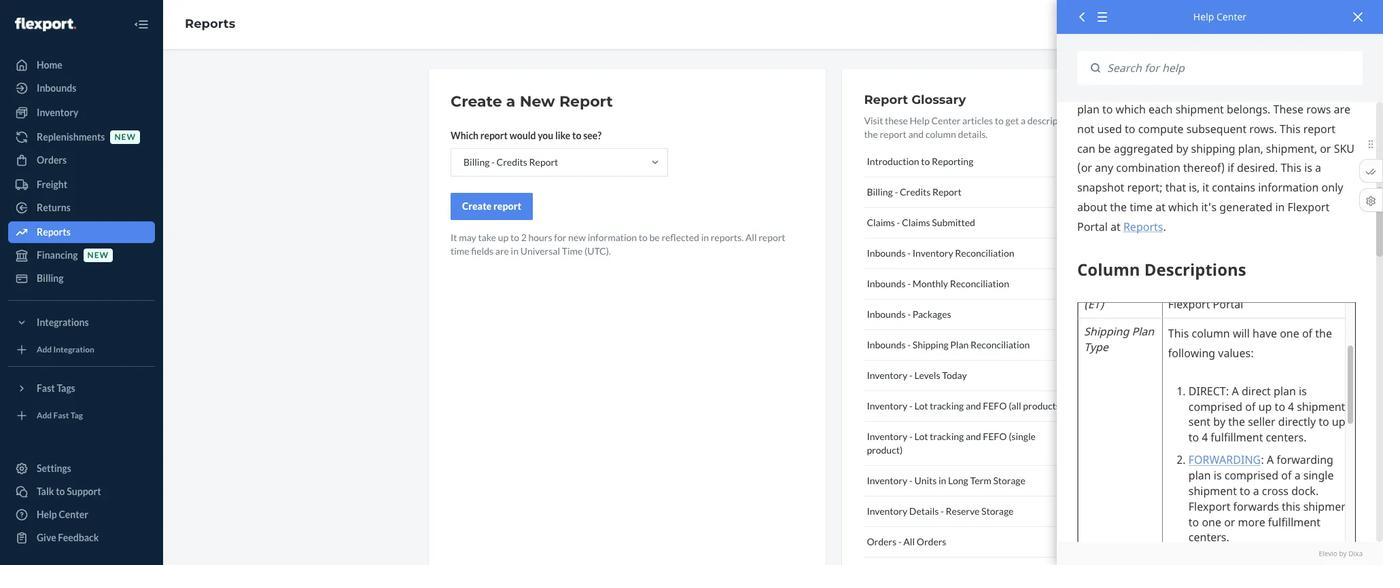 Task type: locate. For each thing, give the bounding box(es) containing it.
1 vertical spatial billing - credits report
[[867, 186, 962, 198]]

inventory - levels today
[[867, 370, 967, 381]]

reconciliation down inbounds - inventory reconciliation button
[[950, 278, 1010, 290]]

1 vertical spatial all
[[904, 536, 915, 548]]

- left monthly
[[908, 278, 911, 290]]

tracking for (single
[[930, 431, 964, 443]]

new up billing link
[[87, 250, 109, 261]]

help center up search search field
[[1194, 10, 1247, 23]]

credits down introduction to reporting
[[900, 186, 931, 198]]

center up search search field
[[1217, 10, 1247, 23]]

returns
[[37, 202, 71, 213]]

report inside button
[[494, 201, 522, 212]]

help up give in the left of the page
[[37, 509, 57, 521]]

- right details at the right bottom of the page
[[941, 506, 944, 517]]

create up may
[[462, 201, 492, 212]]

add for add fast tag
[[37, 411, 52, 421]]

add
[[37, 345, 52, 355], [37, 411, 52, 421]]

0 vertical spatial billing
[[464, 156, 490, 168]]

and for inventory - lot tracking and fefo (single product)
[[966, 431, 981, 443]]

inventory down product)
[[867, 475, 908, 487]]

report down the reporting
[[933, 186, 962, 198]]

2 vertical spatial new
[[87, 250, 109, 261]]

0 vertical spatial center
[[1217, 10, 1247, 23]]

you
[[538, 130, 554, 141]]

all inside button
[[904, 536, 915, 548]]

1 tracking from the top
[[930, 400, 964, 412]]

fefo inside inventory - lot tracking and fefo (all products) button
[[983, 400, 1007, 412]]

0 horizontal spatial in
[[511, 245, 519, 257]]

lot for inventory - lot tracking and fefo (single product)
[[915, 431, 928, 443]]

long
[[948, 475, 969, 487]]

tracking inside inventory - lot tracking and fefo (single product)
[[930, 431, 964, 443]]

0 vertical spatial help
[[1194, 10, 1215, 23]]

which report would you like to see?
[[451, 130, 602, 141]]

2 fefo from the top
[[983, 431, 1007, 443]]

report left would
[[480, 130, 508, 141]]

in inside button
[[939, 475, 947, 487]]

1 vertical spatial add
[[37, 411, 52, 421]]

fast
[[37, 383, 55, 394], [53, 411, 69, 421]]

today
[[942, 370, 967, 381]]

1 horizontal spatial billing - credits report
[[867, 186, 962, 198]]

2 vertical spatial in
[[939, 475, 947, 487]]

0 horizontal spatial claims
[[867, 217, 895, 228]]

billing down which
[[464, 156, 490, 168]]

orders up the freight
[[37, 154, 67, 166]]

inventory for inventory details - reserve storage
[[867, 506, 908, 517]]

inventory down inventory - levels today
[[867, 400, 908, 412]]

2 tracking from the top
[[930, 431, 964, 443]]

1 vertical spatial fefo
[[983, 431, 1007, 443]]

0 vertical spatial reconciliation
[[955, 247, 1015, 259]]

add left integration
[[37, 345, 52, 355]]

1 horizontal spatial help
[[910, 115, 930, 126]]

2
[[521, 232, 527, 243]]

help up search search field
[[1194, 10, 1215, 23]]

inventory up product)
[[867, 431, 908, 443]]

1 horizontal spatial center
[[932, 115, 961, 126]]

billing inside billing link
[[37, 273, 64, 284]]

lot
[[915, 400, 928, 412], [915, 431, 928, 443]]

0 vertical spatial fast
[[37, 383, 55, 394]]

orders for orders - all orders
[[867, 536, 897, 548]]

1 vertical spatial a
[[1021, 115, 1026, 126]]

0 horizontal spatial center
[[59, 509, 88, 521]]

2 horizontal spatial orders
[[917, 536, 947, 548]]

report up up
[[494, 201, 522, 212]]

1 vertical spatial reports link
[[8, 222, 155, 243]]

- up inventory - units in long term storage
[[910, 431, 913, 443]]

to left be
[[639, 232, 648, 243]]

reports link
[[185, 16, 235, 31], [8, 222, 155, 243]]

inventory details - reserve storage button
[[864, 497, 1086, 528]]

- left 'units'
[[910, 475, 913, 487]]

0 vertical spatial tracking
[[930, 400, 964, 412]]

talk to support
[[37, 486, 101, 498]]

create for create report
[[462, 201, 492, 212]]

report inside visit these help center articles to get a description of the report and column details.
[[880, 128, 907, 140]]

fefo inside inventory - lot tracking and fefo (single product)
[[983, 431, 1007, 443]]

0 horizontal spatial reports
[[37, 226, 71, 238]]

center
[[1217, 10, 1247, 23], [932, 115, 961, 126], [59, 509, 88, 521]]

0 horizontal spatial credits
[[497, 156, 527, 168]]

inventory - levels today button
[[864, 361, 1086, 392]]

inbounds link
[[8, 78, 155, 99]]

add down fast tags
[[37, 411, 52, 421]]

0 horizontal spatial billing
[[37, 273, 64, 284]]

0 horizontal spatial a
[[506, 92, 516, 111]]

1 horizontal spatial all
[[904, 536, 915, 548]]

all right reports. in the right top of the page
[[746, 232, 757, 243]]

inventory up orders - all orders on the right bottom
[[867, 506, 908, 517]]

inbounds - monthly reconciliation button
[[864, 269, 1086, 300]]

report glossary
[[864, 92, 966, 107]]

visit these help center articles to get a description of the report and column details.
[[864, 115, 1085, 140]]

inbounds left the packages
[[867, 309, 906, 320]]

new for replenishments
[[115, 132, 136, 142]]

elevio by dixa
[[1319, 549, 1363, 559]]

1 horizontal spatial a
[[1021, 115, 1026, 126]]

1 vertical spatial new
[[568, 232, 586, 243]]

2 vertical spatial billing
[[37, 273, 64, 284]]

claims down introduction in the right top of the page
[[867, 217, 895, 228]]

- down inventory - levels today
[[910, 400, 913, 412]]

- down which report would you like to see?
[[492, 156, 495, 168]]

new up the time
[[568, 232, 586, 243]]

1 vertical spatial billing
[[867, 186, 893, 198]]

1 vertical spatial credits
[[900, 186, 931, 198]]

0 vertical spatial a
[[506, 92, 516, 111]]

reconciliation down claims - claims submitted button
[[955, 247, 1015, 259]]

1 lot from the top
[[915, 400, 928, 412]]

1 vertical spatial create
[[462, 201, 492, 212]]

- for inbounds - packages button
[[908, 309, 911, 320]]

to left 2
[[511, 232, 519, 243]]

create up which
[[451, 92, 502, 111]]

the
[[864, 128, 878, 140]]

reconciliation for inbounds - monthly reconciliation
[[950, 278, 1010, 290]]

inbounds for inbounds - inventory reconciliation
[[867, 247, 906, 259]]

to left the get on the right of page
[[995, 115, 1004, 126]]

inventory inside button
[[867, 370, 908, 381]]

new for financing
[[87, 250, 109, 261]]

1 horizontal spatial credits
[[900, 186, 931, 198]]

inbounds down inbounds - packages
[[867, 339, 906, 351]]

1 horizontal spatial reports
[[185, 16, 235, 31]]

2 horizontal spatial help
[[1194, 10, 1215, 23]]

fast left "tags"
[[37, 383, 55, 394]]

orders for orders
[[37, 154, 67, 166]]

create for create a new report
[[451, 92, 502, 111]]

report inside button
[[933, 186, 962, 198]]

fast left tag
[[53, 411, 69, 421]]

- for inventory - lot tracking and fefo (single product) button
[[910, 431, 913, 443]]

report inside it may take up to 2 hours for new information to be reflected in reports. all report time fields are in universal time (utc).
[[759, 232, 786, 243]]

inbounds for inbounds - packages
[[867, 309, 906, 320]]

reports.
[[711, 232, 744, 243]]

talk to support button
[[8, 481, 155, 503]]

orders down inventory details - reserve storage
[[867, 536, 897, 548]]

time
[[562, 245, 583, 257]]

inbounds
[[37, 82, 76, 94], [867, 247, 906, 259], [867, 278, 906, 290], [867, 309, 906, 320], [867, 339, 906, 351]]

report down these
[[880, 128, 907, 140]]

- inside inventory - lot tracking and fefo (single product)
[[910, 431, 913, 443]]

0 vertical spatial all
[[746, 232, 757, 243]]

introduction to reporting button
[[864, 147, 1086, 177]]

lot for inventory - lot tracking and fefo (all products)
[[915, 400, 928, 412]]

up
[[498, 232, 509, 243]]

storage
[[994, 475, 1026, 487], [982, 506, 1014, 517]]

1 horizontal spatial new
[[115, 132, 136, 142]]

in
[[701, 232, 709, 243], [511, 245, 519, 257], [939, 475, 947, 487]]

and down the inventory - levels today button
[[966, 400, 981, 412]]

reconciliation down inbounds - packages button
[[971, 339, 1030, 351]]

2 claims from the left
[[902, 217, 930, 228]]

lot inside inventory - lot tracking and fefo (single product)
[[915, 431, 928, 443]]

fefo left the (all
[[983, 400, 1007, 412]]

1 horizontal spatial orders
[[867, 536, 897, 548]]

and inside inventory - lot tracking and fefo (single product)
[[966, 431, 981, 443]]

1 vertical spatial lot
[[915, 431, 928, 443]]

inbounds down home
[[37, 82, 76, 94]]

report right reports. in the right top of the page
[[759, 232, 786, 243]]

- up inbounds - inventory reconciliation
[[897, 217, 900, 228]]

0 vertical spatial create
[[451, 92, 502, 111]]

1 horizontal spatial claims
[[902, 217, 930, 228]]

all
[[746, 232, 757, 243], [904, 536, 915, 548]]

1 vertical spatial fast
[[53, 411, 69, 421]]

fefo left '(single'
[[983, 431, 1007, 443]]

lot down inventory - levels today
[[915, 400, 928, 412]]

inventory inside inventory - lot tracking and fefo (single product)
[[867, 431, 908, 443]]

1 fefo from the top
[[983, 400, 1007, 412]]

billing - credits report down would
[[464, 156, 558, 168]]

inventory for inventory - levels today
[[867, 370, 908, 381]]

monthly
[[913, 278, 948, 290]]

0 vertical spatial lot
[[915, 400, 928, 412]]

- down introduction in the right top of the page
[[895, 186, 898, 198]]

0 vertical spatial add
[[37, 345, 52, 355]]

help center up give feedback
[[37, 509, 88, 521]]

inventory for inventory - lot tracking and fefo (all products)
[[867, 400, 908, 412]]

1 vertical spatial in
[[511, 245, 519, 257]]

- left levels
[[910, 370, 913, 381]]

take
[[478, 232, 496, 243]]

all down details at the right bottom of the page
[[904, 536, 915, 548]]

1 vertical spatial help center
[[37, 509, 88, 521]]

report
[[880, 128, 907, 140], [480, 130, 508, 141], [494, 201, 522, 212], [759, 232, 786, 243]]

report
[[559, 92, 613, 111], [864, 92, 908, 107], [529, 156, 558, 168], [933, 186, 962, 198]]

and inside visit these help center articles to get a description of the report and column details.
[[909, 128, 924, 140]]

fefo
[[983, 400, 1007, 412], [983, 431, 1007, 443]]

storage right 'reserve'
[[982, 506, 1014, 517]]

- down claims - claims submitted
[[908, 247, 911, 259]]

orders - all orders button
[[864, 528, 1086, 558]]

new up the orders link
[[115, 132, 136, 142]]

of
[[1077, 115, 1085, 126]]

claims left submitted
[[902, 217, 930, 228]]

fast inside the add fast tag link
[[53, 411, 69, 421]]

inbounds - shipping plan reconciliation
[[867, 339, 1030, 351]]

a right the get on the right of page
[[1021, 115, 1026, 126]]

center up the column
[[932, 115, 961, 126]]

billing - credits report
[[464, 156, 558, 168], [867, 186, 962, 198]]

add for add integration
[[37, 345, 52, 355]]

inbounds - packages button
[[864, 300, 1086, 330]]

- inside button
[[910, 370, 913, 381]]

in right are
[[511, 245, 519, 257]]

inbounds down claims - claims submitted
[[867, 247, 906, 259]]

home link
[[8, 54, 155, 76]]

introduction to reporting
[[867, 156, 974, 167]]

inventory - units in long term storage button
[[864, 466, 1086, 497]]

- left shipping
[[908, 339, 911, 351]]

1 horizontal spatial reports link
[[185, 16, 235, 31]]

a left new
[[506, 92, 516, 111]]

tracking down inventory - lot tracking and fefo (all products)
[[930, 431, 964, 443]]

products)
[[1023, 400, 1063, 412]]

claims
[[867, 217, 895, 228], [902, 217, 930, 228]]

inventory for inventory - lot tracking and fefo (single product)
[[867, 431, 908, 443]]

in left long
[[939, 475, 947, 487]]

shipping
[[913, 339, 949, 351]]

1 add from the top
[[37, 345, 52, 355]]

0 horizontal spatial billing - credits report
[[464, 156, 558, 168]]

inbounds up inbounds - packages
[[867, 278, 906, 290]]

storage right term
[[994, 475, 1026, 487]]

0 horizontal spatial orders
[[37, 154, 67, 166]]

tracking
[[930, 400, 964, 412], [930, 431, 964, 443]]

1 vertical spatial reconciliation
[[950, 278, 1010, 290]]

0 horizontal spatial reports link
[[8, 222, 155, 243]]

0 horizontal spatial help
[[37, 509, 57, 521]]

0 vertical spatial in
[[701, 232, 709, 243]]

fefo for (all
[[983, 400, 1007, 412]]

1 vertical spatial center
[[932, 115, 961, 126]]

visit
[[864, 115, 883, 126]]

see?
[[583, 130, 602, 141]]

0 vertical spatial fefo
[[983, 400, 1007, 412]]

orders
[[37, 154, 67, 166], [867, 536, 897, 548], [917, 536, 947, 548]]

2 add from the top
[[37, 411, 52, 421]]

reconciliation for inbounds - inventory reconciliation
[[955, 247, 1015, 259]]

- for the inventory - levels today button
[[910, 370, 913, 381]]

report up see?
[[559, 92, 613, 111]]

0 horizontal spatial help center
[[37, 509, 88, 521]]

billing - credits report down introduction to reporting
[[867, 186, 962, 198]]

- for inbounds - monthly reconciliation button
[[908, 278, 911, 290]]

inventory - units in long term storage
[[867, 475, 1026, 487]]

- for orders - all orders button
[[899, 536, 902, 548]]

in left reports. in the right top of the page
[[701, 232, 709, 243]]

new inside it may take up to 2 hours for new information to be reflected in reports. all report time fields are in universal time (utc).
[[568, 232, 586, 243]]

center down talk to support
[[59, 509, 88, 521]]

returns link
[[8, 197, 155, 219]]

inventory
[[37, 107, 78, 118], [913, 247, 954, 259], [867, 370, 908, 381], [867, 400, 908, 412], [867, 431, 908, 443], [867, 475, 908, 487], [867, 506, 908, 517]]

- down inventory details - reserve storage
[[899, 536, 902, 548]]

lot up 'units'
[[915, 431, 928, 443]]

inbounds - shipping plan reconciliation button
[[864, 330, 1086, 361]]

1 horizontal spatial help center
[[1194, 10, 1247, 23]]

1 vertical spatial help
[[910, 115, 930, 126]]

0 horizontal spatial new
[[87, 250, 109, 261]]

get
[[1006, 115, 1019, 126]]

details
[[910, 506, 939, 517]]

to left the reporting
[[921, 156, 930, 167]]

0 vertical spatial new
[[115, 132, 136, 142]]

and down inventory - lot tracking and fefo (all products) button
[[966, 431, 981, 443]]

create inside button
[[462, 201, 492, 212]]

and left the column
[[909, 128, 924, 140]]

orders link
[[8, 150, 155, 171]]

0 vertical spatial and
[[909, 128, 924, 140]]

inventory up replenishments
[[37, 107, 78, 118]]

hours
[[529, 232, 552, 243]]

help
[[1194, 10, 1215, 23], [910, 115, 930, 126], [37, 509, 57, 521]]

new
[[520, 92, 555, 111]]

billing down introduction in the right top of the page
[[867, 186, 893, 198]]

2 vertical spatial and
[[966, 431, 981, 443]]

flexport logo image
[[15, 17, 76, 31]]

it
[[451, 232, 457, 243]]

2 horizontal spatial billing
[[867, 186, 893, 198]]

2 vertical spatial help
[[37, 509, 57, 521]]

billing down financing
[[37, 273, 64, 284]]

0 horizontal spatial all
[[746, 232, 757, 243]]

billing - credits report button
[[864, 177, 1086, 208]]

2 horizontal spatial in
[[939, 475, 947, 487]]

help down report glossary
[[910, 115, 930, 126]]

2 lot from the top
[[915, 431, 928, 443]]

1 vertical spatial and
[[966, 400, 981, 412]]

reporting
[[932, 156, 974, 167]]

1 vertical spatial tracking
[[930, 431, 964, 443]]

credits down would
[[497, 156, 527, 168]]

orders down details at the right bottom of the page
[[917, 536, 947, 548]]

tracking down today
[[930, 400, 964, 412]]

give feedback button
[[8, 528, 155, 549]]

- left the packages
[[908, 309, 911, 320]]

2 horizontal spatial new
[[568, 232, 586, 243]]

inventory for inventory
[[37, 107, 78, 118]]

inventory left levels
[[867, 370, 908, 381]]

-
[[492, 156, 495, 168], [895, 186, 898, 198], [897, 217, 900, 228], [908, 247, 911, 259], [908, 278, 911, 290], [908, 309, 911, 320], [908, 339, 911, 351], [910, 370, 913, 381], [910, 400, 913, 412], [910, 431, 913, 443], [910, 475, 913, 487], [941, 506, 944, 517], [899, 536, 902, 548]]

create
[[451, 92, 502, 111], [462, 201, 492, 212]]



Task type: vqa. For each thing, say whether or not it's contained in the screenshot.
the top 'customer'
no



Task type: describe. For each thing, give the bounding box(es) containing it.
inventory - lot tracking and fefo (all products) button
[[864, 392, 1086, 422]]

2 vertical spatial reconciliation
[[971, 339, 1030, 351]]

reflected
[[662, 232, 700, 243]]

claims - claims submitted
[[867, 217, 976, 228]]

elevio
[[1319, 549, 1338, 559]]

claims - claims submitted button
[[864, 208, 1086, 239]]

add fast tag link
[[8, 405, 155, 427]]

2 horizontal spatial center
[[1217, 10, 1247, 23]]

financing
[[37, 250, 78, 261]]

1 claims from the left
[[867, 217, 895, 228]]

2 vertical spatial center
[[59, 509, 88, 521]]

introduction
[[867, 156, 920, 167]]

replenishments
[[37, 131, 105, 143]]

inbounds - inventory reconciliation
[[867, 247, 1015, 259]]

help inside visit these help center articles to get a description of the report and column details.
[[910, 115, 930, 126]]

billing link
[[8, 268, 155, 290]]

like
[[555, 130, 571, 141]]

articles
[[963, 115, 993, 126]]

talk
[[37, 486, 54, 498]]

tags
[[57, 383, 75, 394]]

0 vertical spatial storage
[[994, 475, 1026, 487]]

for
[[554, 232, 567, 243]]

close navigation image
[[133, 16, 150, 33]]

description
[[1028, 115, 1075, 126]]

report down the you
[[529, 156, 558, 168]]

fast inside fast tags dropdown button
[[37, 383, 55, 394]]

and for inventory - lot tracking and fefo (all products)
[[966, 400, 981, 412]]

may
[[459, 232, 476, 243]]

packages
[[913, 309, 952, 320]]

report up these
[[864, 92, 908, 107]]

- for inventory - lot tracking and fefo (all products) button
[[910, 400, 913, 412]]

would
[[510, 130, 536, 141]]

inventory link
[[8, 102, 155, 124]]

1 vertical spatial storage
[[982, 506, 1014, 517]]

inbounds for inbounds - monthly reconciliation
[[867, 278, 906, 290]]

which
[[451, 130, 479, 141]]

integrations button
[[8, 312, 155, 334]]

- for "billing - credits report" button
[[895, 186, 898, 198]]

create report button
[[451, 193, 533, 220]]

be
[[650, 232, 660, 243]]

details.
[[958, 128, 988, 140]]

add integration link
[[8, 339, 155, 361]]

all inside it may take up to 2 hours for new information to be reflected in reports. all report time fields are in universal time (utc).
[[746, 232, 757, 243]]

(single
[[1009, 431, 1036, 443]]

- for claims - claims submitted button
[[897, 217, 900, 228]]

elevio by dixa link
[[1078, 549, 1363, 559]]

fefo for (single
[[983, 431, 1007, 443]]

universal
[[521, 245, 560, 257]]

inventory for inventory - units in long term storage
[[867, 475, 908, 487]]

these
[[885, 115, 908, 126]]

term
[[970, 475, 992, 487]]

inventory up monthly
[[913, 247, 954, 259]]

billing - credits report inside button
[[867, 186, 962, 198]]

feedback
[[58, 532, 99, 544]]

by
[[1340, 549, 1347, 559]]

inventory - lot tracking and fefo (all products)
[[867, 400, 1063, 412]]

add integration
[[37, 345, 94, 355]]

column
[[926, 128, 957, 140]]

reserve
[[946, 506, 980, 517]]

to right 'like'
[[572, 130, 582, 141]]

add fast tag
[[37, 411, 83, 421]]

settings link
[[8, 458, 155, 480]]

inbounds for inbounds - shipping plan reconciliation
[[867, 339, 906, 351]]

time
[[451, 245, 470, 257]]

plan
[[951, 339, 969, 351]]

settings
[[37, 463, 71, 475]]

(all
[[1009, 400, 1022, 412]]

tracking for (all
[[930, 400, 964, 412]]

0 vertical spatial credits
[[497, 156, 527, 168]]

product)
[[867, 445, 903, 456]]

create report
[[462, 201, 522, 212]]

- for inbounds - shipping plan reconciliation button
[[908, 339, 911, 351]]

0 vertical spatial help center
[[1194, 10, 1247, 23]]

units
[[915, 475, 937, 487]]

dixa
[[1349, 549, 1363, 559]]

orders - all orders
[[867, 536, 947, 548]]

1 horizontal spatial billing
[[464, 156, 490, 168]]

inbounds - packages
[[867, 309, 952, 320]]

levels
[[915, 370, 941, 381]]

center inside visit these help center articles to get a description of the report and column details.
[[932, 115, 961, 126]]

to right talk
[[56, 486, 65, 498]]

freight
[[37, 179, 67, 190]]

0 vertical spatial reports link
[[185, 16, 235, 31]]

submitted
[[932, 217, 976, 228]]

billing inside "billing - credits report" button
[[867, 186, 893, 198]]

inbounds - inventory reconciliation button
[[864, 239, 1086, 269]]

tag
[[71, 411, 83, 421]]

- for inbounds - inventory reconciliation button
[[908, 247, 911, 259]]

to inside visit these help center articles to get a description of the report and column details.
[[995, 115, 1004, 126]]

information
[[588, 232, 637, 243]]

freight link
[[8, 174, 155, 196]]

Search search field
[[1101, 51, 1363, 85]]

inventory - lot tracking and fefo (single product)
[[867, 431, 1036, 456]]

inbounds - monthly reconciliation
[[867, 278, 1010, 290]]

inventory details - reserve storage
[[867, 506, 1014, 517]]

fields
[[471, 245, 494, 257]]

create a new report
[[451, 92, 613, 111]]

fast tags button
[[8, 378, 155, 400]]

a inside visit these help center articles to get a description of the report and column details.
[[1021, 115, 1026, 126]]

0 vertical spatial billing - credits report
[[464, 156, 558, 168]]

it may take up to 2 hours for new information to be reflected in reports. all report time fields are in universal time (utc).
[[451, 232, 786, 257]]

home
[[37, 59, 62, 71]]

1 horizontal spatial in
[[701, 232, 709, 243]]

- for inventory - units in long term storage button
[[910, 475, 913, 487]]

glossary
[[912, 92, 966, 107]]

(utc).
[[585, 245, 611, 257]]

1 vertical spatial reports
[[37, 226, 71, 238]]

inbounds for inbounds
[[37, 82, 76, 94]]

credits inside button
[[900, 186, 931, 198]]

inventory - lot tracking and fefo (single product) button
[[864, 422, 1086, 466]]

give
[[37, 532, 56, 544]]

0 vertical spatial reports
[[185, 16, 235, 31]]



